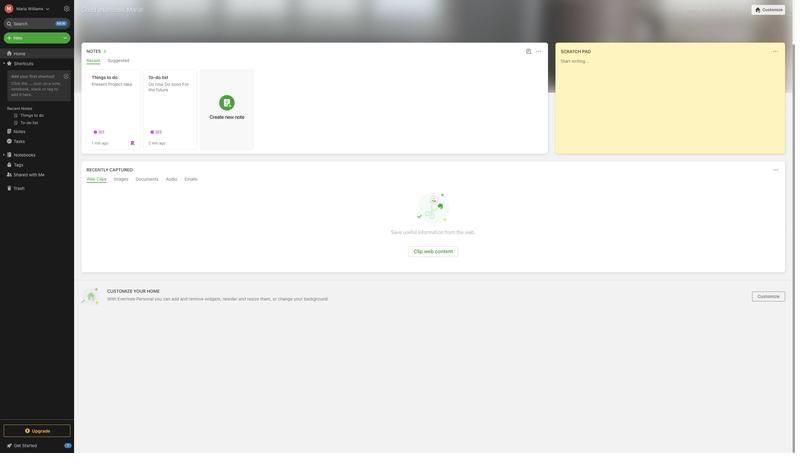 Task type: describe. For each thing, give the bounding box(es) containing it.
new
[[14, 35, 22, 40]]

save
[[391, 230, 402, 235]]

new search field
[[8, 18, 67, 29]]

personal
[[136, 296, 154, 302]]

useful
[[403, 230, 417, 235]]

create new note button
[[200, 70, 254, 150]]

for
[[182, 82, 189, 87]]

maria!
[[127, 6, 144, 13]]

tab list for notes
[[83, 58, 547, 64]]

shared with me
[[14, 172, 45, 177]]

first
[[29, 74, 37, 79]]

notebooks
[[14, 152, 36, 157]]

maria
[[16, 6, 27, 11]]

ago for 2 min ago
[[159, 141, 166, 145]]

scratch pad button
[[560, 48, 591, 55]]

2 and from the left
[[239, 296, 246, 302]]

williams
[[28, 6, 43, 11]]

to-
[[149, 75, 156, 80]]

pad
[[582, 49, 591, 54]]

notes button
[[85, 48, 108, 55]]

do inside "things to do present project idea"
[[112, 75, 118, 80]]

shortcuts
[[14, 61, 33, 66]]

create
[[210, 114, 224, 120]]

good afternoon, maria!
[[82, 6, 144, 13]]

get
[[14, 443, 21, 448]]

notebook,
[[11, 86, 30, 91]]

tags button
[[0, 160, 74, 170]]

min for 2
[[152, 141, 158, 145]]

with
[[107, 296, 116, 302]]

emails
[[185, 176, 198, 182]]

ago for 1 min ago
[[102, 141, 108, 145]]

information
[[418, 230, 444, 235]]

it
[[19, 92, 22, 97]]

tree containing home
[[0, 49, 74, 419]]

recent notes
[[7, 106, 32, 111]]

a
[[49, 81, 51, 86]]

1 and from the left
[[180, 296, 188, 302]]

images
[[114, 176, 128, 182]]

your inside group
[[20, 74, 28, 79]]

future
[[156, 87, 168, 92]]

present
[[92, 82, 107, 87]]

16,
[[727, 7, 732, 12]]

background.
[[304, 296, 329, 302]]

shared with me link
[[0, 170, 74, 179]]

add
[[11, 74, 19, 79]]

thursday, november 16, 2023
[[684, 7, 742, 12]]

...
[[29, 81, 33, 86]]

get started
[[14, 443, 37, 448]]

1
[[92, 141, 93, 145]]

0/1
[[99, 130, 104, 134]]

home
[[147, 289, 160, 294]]

web clips tab
[[86, 176, 107, 183]]

2 min ago
[[149, 141, 166, 145]]

Start writing… text field
[[561, 58, 785, 149]]

click the ...
[[11, 81, 33, 86]]

do inside 'to-do list do now do soon for the future'
[[156, 75, 161, 80]]

or inside icon on a note, notebook, stack or tag to add it here.
[[42, 86, 46, 91]]

1 do from the left
[[149, 82, 154, 87]]

icon on a note, notebook, stack or tag to add it here.
[[11, 81, 61, 97]]

your inside customize your home with evernote personal you can add and remove widgets, reorder and resize them, or change your background.
[[294, 296, 303, 302]]

1 vertical spatial customize
[[758, 294, 780, 299]]

settings image
[[63, 5, 70, 12]]

emails tab
[[185, 176, 198, 183]]

clip web content button
[[409, 247, 458, 257]]

clips
[[97, 176, 107, 182]]

stack
[[31, 86, 41, 91]]

new inside button
[[225, 114, 234, 120]]

resize
[[247, 296, 259, 302]]

suggested
[[108, 58, 129, 63]]

1 vertical spatial customize button
[[753, 292, 786, 302]]

shortcuts button
[[0, 58, 74, 68]]

you
[[155, 296, 162, 302]]

widgets,
[[205, 296, 222, 302]]

0 vertical spatial customize
[[763, 7, 783, 12]]

documents
[[136, 176, 159, 182]]

scratch pad
[[561, 49, 591, 54]]

clip web content
[[414, 249, 453, 254]]

customize
[[107, 289, 133, 294]]

notes link
[[0, 126, 74, 136]]

them,
[[260, 296, 272, 302]]

project
[[108, 82, 122, 87]]

click
[[11, 81, 20, 86]]

images tab
[[114, 176, 128, 183]]

audio
[[166, 176, 177, 182]]

min for 1
[[95, 141, 101, 145]]

2
[[149, 141, 151, 145]]

recently
[[86, 167, 108, 172]]

tab list for recently captured
[[83, 176, 784, 183]]

can
[[163, 296, 170, 302]]

shared
[[14, 172, 28, 177]]

tasks button
[[0, 136, 74, 146]]

0/3
[[156, 130, 161, 134]]

more actions field for recently captured
[[772, 166, 781, 174]]



Task type: locate. For each thing, give the bounding box(es) containing it.
to down note,
[[54, 86, 58, 91]]

web clips tab panel
[[82, 183, 786, 272]]

the inside 'to-do list do now do soon for the future'
[[149, 87, 155, 92]]

More actions field
[[535, 47, 543, 56], [772, 47, 780, 56], [772, 166, 781, 174]]

0 vertical spatial to
[[107, 75, 111, 80]]

good
[[82, 6, 96, 13]]

scratch
[[561, 49, 581, 54]]

recently captured
[[86, 167, 133, 172]]

tab list
[[83, 58, 547, 64], [83, 176, 784, 183]]

your
[[134, 289, 146, 294]]

the left ...
[[21, 81, 27, 86]]

1 horizontal spatial ago
[[159, 141, 166, 145]]

list
[[162, 75, 168, 80]]

the left future
[[149, 87, 155, 92]]

0 horizontal spatial or
[[42, 86, 46, 91]]

Search text field
[[8, 18, 66, 29]]

me
[[38, 172, 45, 177]]

reorder
[[223, 296, 237, 302]]

trash
[[14, 186, 25, 191]]

content
[[435, 249, 453, 254]]

ago down 0/3
[[159, 141, 166, 145]]

note,
[[52, 81, 61, 86]]

customize your home with evernote personal you can add and remove widgets, reorder and resize them, or change your background.
[[107, 289, 329, 302]]

and left remove
[[180, 296, 188, 302]]

add inside icon on a note, notebook, stack or tag to add it here.
[[11, 92, 18, 97]]

trash link
[[0, 183, 74, 193]]

upgrade
[[32, 428, 50, 434]]

notes up recent "tab"
[[86, 49, 101, 54]]

1 horizontal spatial new
[[225, 114, 234, 120]]

add your first shortcut
[[11, 74, 54, 79]]

recent for recent
[[86, 58, 100, 63]]

here.
[[23, 92, 32, 97]]

recent
[[86, 58, 100, 63], [7, 106, 20, 111]]

clip
[[414, 249, 423, 254]]

november
[[705, 7, 726, 12]]

0 horizontal spatial add
[[11, 92, 18, 97]]

and left 'resize'
[[239, 296, 246, 302]]

1 horizontal spatial the
[[149, 87, 155, 92]]

1 vertical spatial recent
[[7, 106, 20, 111]]

1 vertical spatial your
[[294, 296, 303, 302]]

new inside search field
[[57, 21, 65, 25]]

do
[[149, 82, 154, 87], [165, 82, 170, 87]]

suggested tab
[[108, 58, 129, 64]]

tree
[[0, 49, 74, 419]]

maria williams
[[16, 6, 43, 11]]

web
[[86, 176, 95, 182]]

0 horizontal spatial do
[[149, 82, 154, 87]]

or right them,
[[273, 296, 277, 302]]

1 horizontal spatial and
[[239, 296, 246, 302]]

2 vertical spatial notes
[[14, 129, 25, 134]]

change
[[278, 296, 293, 302]]

2 vertical spatial the
[[457, 230, 464, 235]]

0 horizontal spatial the
[[21, 81, 27, 86]]

add
[[11, 92, 18, 97], [172, 296, 179, 302]]

recent tab
[[86, 58, 100, 64]]

0 vertical spatial new
[[57, 21, 65, 25]]

1 vertical spatial tab list
[[83, 176, 784, 183]]

home
[[14, 51, 25, 56]]

evernote
[[118, 296, 135, 302]]

1 horizontal spatial recent
[[86, 58, 100, 63]]

or inside customize your home with evernote personal you can add and remove widgets, reorder and resize them, or change your background.
[[273, 296, 277, 302]]

Account field
[[0, 2, 50, 15]]

new button
[[4, 32, 70, 44]]

2 horizontal spatial the
[[457, 230, 464, 235]]

things to do present project idea
[[92, 75, 132, 87]]

do down list
[[165, 82, 170, 87]]

1 vertical spatial notes
[[21, 106, 32, 111]]

notes
[[86, 49, 101, 54], [21, 106, 32, 111], [14, 129, 25, 134]]

group containing add your first shortcut
[[0, 68, 74, 129]]

your right change
[[294, 296, 303, 302]]

recent for recent notes
[[7, 106, 20, 111]]

notebooks link
[[0, 150, 74, 160]]

1 horizontal spatial or
[[273, 296, 277, 302]]

0 horizontal spatial your
[[20, 74, 28, 79]]

ago
[[102, 141, 108, 145], [159, 141, 166, 145]]

2 min from the left
[[152, 141, 158, 145]]

1 horizontal spatial your
[[294, 296, 303, 302]]

recent tab panel
[[82, 64, 548, 154]]

tab list containing recent
[[83, 58, 547, 64]]

add left "it"
[[11, 92, 18, 97]]

captured
[[110, 167, 133, 172]]

7
[[67, 444, 69, 448]]

tab list containing web clips
[[83, 176, 784, 183]]

now
[[155, 82, 164, 87]]

more actions image for recently captured
[[773, 166, 780, 174]]

0 vertical spatial add
[[11, 92, 18, 97]]

do down to- at the left top of page
[[149, 82, 154, 87]]

1 tab list from the top
[[83, 58, 547, 64]]

tasks
[[14, 139, 25, 144]]

2 do from the left
[[165, 82, 170, 87]]

click to collapse image
[[72, 442, 76, 449]]

add inside customize your home with evernote personal you can add and remove widgets, reorder and resize them, or change your background.
[[172, 296, 179, 302]]

tags
[[14, 162, 23, 167]]

add right can
[[172, 296, 179, 302]]

1 min from the left
[[95, 141, 101, 145]]

expand notebooks image
[[2, 152, 6, 157]]

tag
[[47, 86, 53, 91]]

0 horizontal spatial min
[[95, 141, 101, 145]]

0 vertical spatial notes
[[86, 49, 101, 54]]

web
[[424, 249, 434, 254]]

2023
[[733, 7, 742, 12]]

soon
[[172, 82, 181, 87]]

ago down 0/1
[[102, 141, 108, 145]]

from
[[445, 230, 455, 235]]

documents tab
[[136, 176, 159, 183]]

thursday,
[[684, 7, 704, 12]]

recent down notes button
[[86, 58, 100, 63]]

0 vertical spatial recent
[[86, 58, 100, 63]]

0 vertical spatial tab list
[[83, 58, 547, 64]]

Help and Learning task checklist field
[[0, 441, 74, 451]]

new down settings image
[[57, 21, 65, 25]]

afternoon,
[[98, 6, 126, 13]]

0 vertical spatial customize button
[[752, 5, 786, 15]]

new left note
[[225, 114, 234, 120]]

min right the '2'
[[152, 141, 158, 145]]

0 horizontal spatial new
[[57, 21, 65, 25]]

icon
[[34, 81, 42, 86]]

do left list
[[156, 75, 161, 80]]

recently captured button
[[85, 166, 133, 174]]

do up project
[[112, 75, 118, 80]]

1 horizontal spatial do
[[156, 75, 161, 80]]

notes inside notes link
[[14, 129, 25, 134]]

web.
[[465, 230, 476, 235]]

0 horizontal spatial to
[[54, 86, 58, 91]]

1 vertical spatial or
[[273, 296, 277, 302]]

1 vertical spatial add
[[172, 296, 179, 302]]

do
[[112, 75, 118, 80], [156, 75, 161, 80]]

remove
[[189, 296, 204, 302]]

or down on
[[42, 86, 46, 91]]

things
[[92, 75, 106, 80]]

your up click the ...
[[20, 74, 28, 79]]

idea
[[124, 82, 132, 87]]

2 do from the left
[[156, 75, 161, 80]]

0 horizontal spatial and
[[180, 296, 188, 302]]

min
[[95, 141, 101, 145], [152, 141, 158, 145]]

to up project
[[107, 75, 111, 80]]

2 tab list from the top
[[83, 176, 784, 183]]

notes inside notes button
[[86, 49, 101, 54]]

1 horizontal spatial min
[[152, 141, 158, 145]]

1 horizontal spatial do
[[165, 82, 170, 87]]

notes down here.
[[21, 106, 32, 111]]

customize button
[[752, 5, 786, 15], [753, 292, 786, 302]]

2 ago from the left
[[159, 141, 166, 145]]

1 do from the left
[[112, 75, 118, 80]]

0 horizontal spatial ago
[[102, 141, 108, 145]]

more actions image
[[535, 48, 543, 55], [772, 48, 780, 55], [773, 166, 780, 174]]

note
[[235, 114, 244, 120]]

to-do list do now do soon for the future
[[149, 75, 189, 92]]

to inside "things to do present project idea"
[[107, 75, 111, 80]]

notes up tasks
[[14, 129, 25, 134]]

0 horizontal spatial do
[[112, 75, 118, 80]]

the
[[21, 81, 27, 86], [149, 87, 155, 92], [457, 230, 464, 235]]

1 vertical spatial new
[[225, 114, 234, 120]]

0 vertical spatial the
[[21, 81, 27, 86]]

the inside web clips tab panel
[[457, 230, 464, 235]]

min right 1 at the top left of page
[[95, 141, 101, 145]]

recent inside group
[[7, 106, 20, 111]]

the right from on the bottom right of page
[[457, 230, 464, 235]]

shortcut
[[38, 74, 54, 79]]

0 vertical spatial your
[[20, 74, 28, 79]]

upgrade button
[[4, 425, 70, 437]]

0 vertical spatial or
[[42, 86, 46, 91]]

1 horizontal spatial add
[[172, 296, 179, 302]]

with
[[29, 172, 37, 177]]

more actions field for scratch pad
[[772, 47, 780, 56]]

started
[[22, 443, 37, 448]]

0 horizontal spatial recent
[[7, 106, 20, 111]]

1 vertical spatial to
[[54, 86, 58, 91]]

to inside icon on a note, notebook, stack or tag to add it here.
[[54, 86, 58, 91]]

1 ago from the left
[[102, 141, 108, 145]]

1 horizontal spatial to
[[107, 75, 111, 80]]

recent down "it"
[[7, 106, 20, 111]]

home link
[[0, 49, 74, 58]]

group
[[0, 68, 74, 129]]

1 vertical spatial the
[[149, 87, 155, 92]]

audio tab
[[166, 176, 177, 183]]

more actions image for scratch pad
[[772, 48, 780, 55]]



Task type: vqa. For each thing, say whether or not it's contained in the screenshot.
'tree' on the left within the Main element
no



